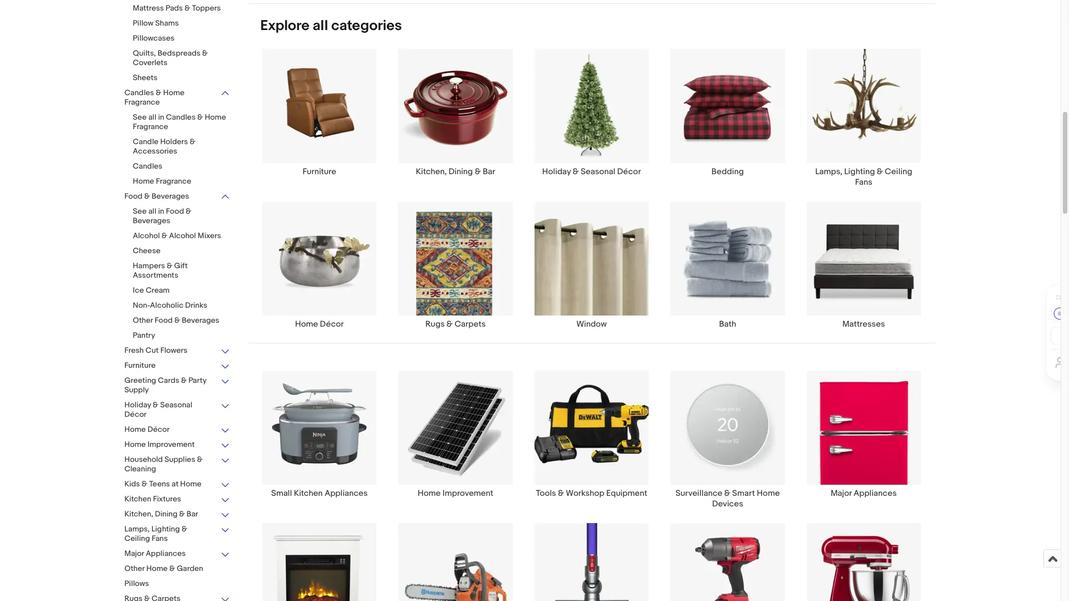 Task type: describe. For each thing, give the bounding box(es) containing it.
& inside lamps, lighting & ceiling fans
[[877, 166, 883, 177]]

2 see from the top
[[133, 207, 147, 216]]

window
[[577, 319, 607, 330]]

party
[[189, 376, 207, 385]]

pantry link
[[133, 331, 230, 341]]

kitchen, dining & bar button
[[124, 510, 230, 520]]

pads
[[166, 3, 183, 13]]

2 vertical spatial candles
[[133, 162, 162, 171]]

ceiling inside mattress pads & toppers pillow shams pillowcases quilts, bedspreads & coverlets sheets candles & home fragrance see all in candles & home fragrance candle holders & accessories candles home fragrance food & beverages see all in food & beverages alcohol & alcohol mixers cheese hampers & gift assortments ice cream non-alcoholic drinks other food & beverages pantry fresh cut flowers furniture greeting cards & party supply holiday & seasonal décor home décor home improvement household supplies & cleaning kids & teens at home kitchen fixtures kitchen, dining & bar lamps, lighting & ceiling fans major appliances other home & garden pillows
[[124, 534, 150, 544]]

pantry
[[133, 331, 155, 340]]

1 alcohol from the left
[[133, 231, 160, 241]]

at
[[172, 480, 178, 489]]

cleaning
[[124, 465, 156, 474]]

kitchen, dining & bar
[[416, 166, 495, 177]]

home fragrance link
[[133, 177, 230, 187]]

2 vertical spatial all
[[148, 207, 156, 216]]

furniture inside mattress pads & toppers pillow shams pillowcases quilts, bedspreads & coverlets sheets candles & home fragrance see all in candles & home fragrance candle holders & accessories candles home fragrance food & beverages see all in food & beverages alcohol & alcohol mixers cheese hampers & gift assortments ice cream non-alcoholic drinks other food & beverages pantry fresh cut flowers furniture greeting cards & party supply holiday & seasonal décor home décor home improvement household supplies & cleaning kids & teens at home kitchen fixtures kitchen, dining & bar lamps, lighting & ceiling fans major appliances other home & garden pillows
[[124, 361, 156, 370]]

holiday & seasonal décor
[[542, 166, 641, 177]]

categories
[[331, 17, 402, 34]]

improvement inside mattress pads & toppers pillow shams pillowcases quilts, bedspreads & coverlets sheets candles & home fragrance see all in candles & home fragrance candle holders & accessories candles home fragrance food & beverages see all in food & beverages alcohol & alcohol mixers cheese hampers & gift assortments ice cream non-alcoholic drinks other food & beverages pantry fresh cut flowers furniture greeting cards & party supply holiday & seasonal décor home décor home improvement household supplies & cleaning kids & teens at home kitchen fixtures kitchen, dining & bar lamps, lighting & ceiling fans major appliances other home & garden pillows
[[148, 440, 195, 449]]

appliances inside mattress pads & toppers pillow shams pillowcases quilts, bedspreads & coverlets sheets candles & home fragrance see all in candles & home fragrance candle holders & accessories candles home fragrance food & beverages see all in food & beverages alcohol & alcohol mixers cheese hampers & gift assortments ice cream non-alcoholic drinks other food & beverages pantry fresh cut flowers furniture greeting cards & party supply holiday & seasonal décor home décor home improvement household supplies & cleaning kids & teens at home kitchen fixtures kitchen, dining & bar lamps, lighting & ceiling fans major appliances other home & garden pillows
[[146, 549, 186, 559]]

mixers
[[198, 231, 221, 241]]

dining inside mattress pads & toppers pillow shams pillowcases quilts, bedspreads & coverlets sheets candles & home fragrance see all in candles & home fragrance candle holders & accessories candles home fragrance food & beverages see all in food & beverages alcohol & alcohol mixers cheese hampers & gift assortments ice cream non-alcoholic drinks other food & beverages pantry fresh cut flowers furniture greeting cards & party supply holiday & seasonal décor home décor home improvement household supplies & cleaning kids & teens at home kitchen fixtures kitchen, dining & bar lamps, lighting & ceiling fans major appliances other home & garden pillows
[[155, 510, 178, 519]]

household supplies & cleaning button
[[124, 455, 230, 475]]

fresh
[[124, 346, 144, 355]]

lamps, inside lamps, lighting & ceiling fans
[[816, 166, 843, 177]]

rugs & carpets
[[426, 319, 486, 330]]

kitchen, inside mattress pads & toppers pillow shams pillowcases quilts, bedspreads & coverlets sheets candles & home fragrance see all in candles & home fragrance candle holders & accessories candles home fragrance food & beverages see all in food & beverages alcohol & alcohol mixers cheese hampers & gift assortments ice cream non-alcoholic drinks other food & beverages pantry fresh cut flowers furniture greeting cards & party supply holiday & seasonal décor home décor home improvement household supplies & cleaning kids & teens at home kitchen fixtures kitchen, dining & bar lamps, lighting & ceiling fans major appliances other home & garden pillows
[[124, 510, 153, 519]]

home décor link
[[251, 201, 388, 330]]

home inside "surveillance & smart home devices"
[[757, 489, 780, 499]]

& inside "surveillance & smart home devices"
[[725, 489, 731, 499]]

household
[[124, 455, 163, 465]]

see all in candles & home fragrance link
[[133, 113, 230, 133]]

other food & beverages link
[[133, 316, 230, 326]]

surveillance & smart home devices link
[[660, 370, 796, 510]]

sheets
[[133, 73, 157, 82]]

pillowcases link
[[133, 33, 230, 44]]

garden
[[177, 564, 203, 574]]

window link
[[524, 201, 660, 330]]

supplies
[[165, 455, 195, 465]]

surveillance
[[676, 489, 723, 499]]

quilts, bedspreads & coverlets link
[[133, 48, 230, 69]]

major appliances
[[831, 489, 897, 499]]

toppers
[[192, 3, 221, 13]]

drinks
[[185, 301, 207, 310]]

hampers
[[133, 261, 165, 271]]

explore all categories
[[260, 17, 402, 34]]

holders
[[160, 137, 188, 146]]

gift
[[174, 261, 188, 271]]

mattress pads & toppers link
[[133, 3, 230, 14]]

improvement inside 'link'
[[443, 489, 493, 499]]

1 vertical spatial fragrance
[[133, 122, 168, 131]]

major inside mattress pads & toppers pillow shams pillowcases quilts, bedspreads & coverlets sheets candles & home fragrance see all in candles & home fragrance candle holders & accessories candles home fragrance food & beverages see all in food & beverages alcohol & alcohol mixers cheese hampers & gift assortments ice cream non-alcoholic drinks other food & beverages pantry fresh cut flowers furniture greeting cards & party supply holiday & seasonal décor home décor home improvement household supplies & cleaning kids & teens at home kitchen fixtures kitchen, dining & bar lamps, lighting & ceiling fans major appliances other home & garden pillows
[[124, 549, 144, 559]]

home décor button
[[124, 425, 230, 436]]

candles link
[[133, 162, 230, 172]]

workshop
[[566, 489, 605, 499]]

candle
[[133, 137, 158, 146]]

explore
[[260, 17, 310, 34]]

bar inside the kitchen, dining & bar link
[[483, 166, 495, 177]]

0 vertical spatial holiday
[[542, 166, 571, 177]]

ice cream link
[[133, 286, 230, 296]]

0 vertical spatial food
[[124, 192, 143, 201]]

surveillance & smart home devices
[[676, 489, 780, 510]]

rugs
[[426, 319, 445, 330]]

assortments
[[133, 271, 178, 280]]

supply
[[124, 385, 149, 395]]

shams
[[155, 18, 179, 28]]

sheets link
[[133, 73, 230, 84]]

fresh cut flowers button
[[124, 346, 230, 356]]

1 in from the top
[[158, 113, 164, 122]]

flowers
[[160, 346, 188, 355]]

greeting
[[124, 376, 156, 385]]

fans inside lamps, lighting & ceiling fans
[[855, 177, 873, 188]]

pillow
[[133, 18, 154, 28]]

lamps, lighting & ceiling fans link
[[796, 48, 932, 188]]

appliances inside "link"
[[325, 489, 368, 499]]

smart
[[732, 489, 755, 499]]

furniture button
[[124, 361, 230, 372]]

home improvement
[[418, 489, 493, 499]]

equipment
[[606, 489, 647, 499]]

0 vertical spatial other
[[133, 316, 153, 325]]

holiday & seasonal décor link
[[524, 48, 660, 188]]

0 vertical spatial all
[[313, 17, 328, 34]]

cheese
[[133, 246, 161, 256]]

cream
[[146, 286, 170, 295]]

pillow shams link
[[133, 18, 230, 29]]

home décor
[[295, 319, 344, 330]]

ceiling inside lamps, lighting & ceiling fans
[[885, 166, 913, 177]]

1 horizontal spatial furniture
[[303, 166, 336, 177]]

1 vertical spatial all
[[148, 113, 156, 122]]

0 vertical spatial major
[[831, 489, 852, 499]]

greeting cards & party supply button
[[124, 376, 230, 396]]

hampers & gift assortments link
[[133, 261, 230, 281]]

devices
[[712, 499, 743, 510]]

candles & home fragrance button
[[124, 88, 230, 108]]

pillows link
[[124, 579, 230, 590]]

alcoholic
[[150, 301, 183, 310]]



Task type: vqa. For each thing, say whether or not it's contained in the screenshot.
Returns. to the right
no



Task type: locate. For each thing, give the bounding box(es) containing it.
lighting
[[845, 166, 875, 177], [151, 525, 180, 534]]

beverages up cheese
[[133, 216, 170, 226]]

major appliances button
[[124, 549, 230, 560]]

coverlets
[[133, 58, 167, 67]]

1 horizontal spatial kitchen,
[[416, 166, 447, 177]]

alcohol up cheese
[[133, 231, 160, 241]]

all down food & beverages dropdown button
[[148, 207, 156, 216]]

small
[[271, 489, 292, 499]]

lamps, lighting & ceiling fans button
[[124, 525, 230, 545]]

1 vertical spatial lamps,
[[124, 525, 150, 534]]

mattresses link
[[796, 201, 932, 330]]

non-
[[133, 301, 150, 310]]

& inside the kitchen, dining & bar link
[[475, 166, 481, 177]]

0 vertical spatial beverages
[[152, 192, 189, 201]]

food down alcoholic
[[155, 316, 173, 325]]

0 vertical spatial kitchen,
[[416, 166, 447, 177]]

1 vertical spatial seasonal
[[160, 400, 192, 410]]

see up cheese
[[133, 207, 147, 216]]

1 horizontal spatial kitchen
[[294, 489, 323, 499]]

seasonal inside mattress pads & toppers pillow shams pillowcases quilts, bedspreads & coverlets sheets candles & home fragrance see all in candles & home fragrance candle holders & accessories candles home fragrance food & beverages see all in food & beverages alcohol & alcohol mixers cheese hampers & gift assortments ice cream non-alcoholic drinks other food & beverages pantry fresh cut flowers furniture greeting cards & party supply holiday & seasonal décor home décor home improvement household supplies & cleaning kids & teens at home kitchen fixtures kitchen, dining & bar lamps, lighting & ceiling fans major appliances other home & garden pillows
[[160, 400, 192, 410]]

1 vertical spatial furniture
[[124, 361, 156, 370]]

0 horizontal spatial ceiling
[[124, 534, 150, 544]]

holiday inside mattress pads & toppers pillow shams pillowcases quilts, bedspreads & coverlets sheets candles & home fragrance see all in candles & home fragrance candle holders & accessories candles home fragrance food & beverages see all in food & beverages alcohol & alcohol mixers cheese hampers & gift assortments ice cream non-alcoholic drinks other food & beverages pantry fresh cut flowers furniture greeting cards & party supply holiday & seasonal décor home décor home improvement household supplies & cleaning kids & teens at home kitchen fixtures kitchen, dining & bar lamps, lighting & ceiling fans major appliances other home & garden pillows
[[124, 400, 151, 410]]

improvement
[[148, 440, 195, 449], [443, 489, 493, 499]]

1 vertical spatial lighting
[[151, 525, 180, 534]]

home
[[163, 88, 185, 97], [205, 113, 226, 122], [133, 177, 154, 186], [295, 319, 318, 330], [124, 425, 146, 434], [124, 440, 146, 449], [180, 480, 202, 489], [418, 489, 441, 499], [757, 489, 780, 499], [146, 564, 168, 574]]

dining
[[449, 166, 473, 177], [155, 510, 178, 519]]

alcohol
[[133, 231, 160, 241], [169, 231, 196, 241]]

1 vertical spatial improvement
[[443, 489, 493, 499]]

décor inside "link"
[[320, 319, 344, 330]]

home inside "link"
[[295, 319, 318, 330]]

fragrance
[[124, 97, 160, 107], [133, 122, 168, 131], [156, 177, 191, 186]]

candles down accessories
[[133, 162, 162, 171]]

0 horizontal spatial dining
[[155, 510, 178, 519]]

1 vertical spatial fans
[[152, 534, 168, 544]]

lamps, inside mattress pads & toppers pillow shams pillowcases quilts, bedspreads & coverlets sheets candles & home fragrance see all in candles & home fragrance candle holders & accessories candles home fragrance food & beverages see all in food & beverages alcohol & alcohol mixers cheese hampers & gift assortments ice cream non-alcoholic drinks other food & beverages pantry fresh cut flowers furniture greeting cards & party supply holiday & seasonal décor home décor home improvement household supplies & cleaning kids & teens at home kitchen fixtures kitchen, dining & bar lamps, lighting & ceiling fans major appliances other home & garden pillows
[[124, 525, 150, 534]]

fans inside mattress pads & toppers pillow shams pillowcases quilts, bedspreads & coverlets sheets candles & home fragrance see all in candles & home fragrance candle holders & accessories candles home fragrance food & beverages see all in food & beverages alcohol & alcohol mixers cheese hampers & gift assortments ice cream non-alcoholic drinks other food & beverages pantry fresh cut flowers furniture greeting cards & party supply holiday & seasonal décor home décor home improvement household supplies & cleaning kids & teens at home kitchen fixtures kitchen, dining & bar lamps, lighting & ceiling fans major appliances other home & garden pillows
[[152, 534, 168, 544]]

1 vertical spatial holiday
[[124, 400, 151, 410]]

1 vertical spatial major
[[124, 549, 144, 559]]

tools & workshop equipment
[[536, 489, 647, 499]]

1 vertical spatial ceiling
[[124, 534, 150, 544]]

beverages
[[152, 192, 189, 201], [133, 216, 170, 226], [182, 316, 219, 325]]

home improvement button
[[124, 440, 230, 451]]

candles down sheets
[[124, 88, 154, 97]]

alcohol & alcohol mixers link
[[133, 231, 230, 242]]

0 horizontal spatial lighting
[[151, 525, 180, 534]]

bath
[[719, 319, 736, 330]]

1 horizontal spatial appliances
[[325, 489, 368, 499]]

teens
[[149, 480, 170, 489]]

0 horizontal spatial furniture
[[124, 361, 156, 370]]

0 vertical spatial furniture
[[303, 166, 336, 177]]

1 horizontal spatial alcohol
[[169, 231, 196, 241]]

ice
[[133, 286, 144, 295]]

home inside 'link'
[[418, 489, 441, 499]]

& inside "rugs & carpets" link
[[447, 319, 453, 330]]

kitchen, dining & bar link
[[388, 48, 524, 188]]

1 see from the top
[[133, 113, 147, 122]]

cut
[[146, 346, 159, 355]]

1 vertical spatial bar
[[187, 510, 198, 519]]

in down candles & home fragrance dropdown button
[[158, 113, 164, 122]]

2 alcohol from the left
[[169, 231, 196, 241]]

2 in from the top
[[158, 207, 164, 216]]

other
[[133, 316, 153, 325], [124, 564, 145, 574]]

0 horizontal spatial fans
[[152, 534, 168, 544]]

0 horizontal spatial improvement
[[148, 440, 195, 449]]

1 vertical spatial dining
[[155, 510, 178, 519]]

see up the 'candle'
[[133, 113, 147, 122]]

lamps, lighting & ceiling fans
[[816, 166, 913, 188]]

kitchen inside "link"
[[294, 489, 323, 499]]

alcohol up cheese link
[[169, 231, 196, 241]]

1 horizontal spatial major
[[831, 489, 852, 499]]

2 vertical spatial food
[[155, 316, 173, 325]]

bar
[[483, 166, 495, 177], [187, 510, 198, 519]]

1 vertical spatial candles
[[166, 113, 196, 122]]

0 vertical spatial candles
[[124, 88, 154, 97]]

beverages down home fragrance link at the top left of page
[[152, 192, 189, 201]]

holiday
[[542, 166, 571, 177], [124, 400, 151, 410]]

0 horizontal spatial lamps,
[[124, 525, 150, 534]]

0 vertical spatial see
[[133, 113, 147, 122]]

fixtures
[[153, 495, 181, 504]]

1 horizontal spatial lighting
[[845, 166, 875, 177]]

candles down candles & home fragrance dropdown button
[[166, 113, 196, 122]]

1 horizontal spatial improvement
[[443, 489, 493, 499]]

0 vertical spatial lighting
[[845, 166, 875, 177]]

in down food & beverages dropdown button
[[158, 207, 164, 216]]

kitchen fixtures button
[[124, 495, 230, 505]]

all up the 'candle'
[[148, 113, 156, 122]]

0 horizontal spatial holiday
[[124, 400, 151, 410]]

major appliances link
[[796, 370, 932, 510]]

0 vertical spatial in
[[158, 113, 164, 122]]

food down accessories
[[124, 192, 143, 201]]

other home & garden link
[[124, 564, 230, 575]]

0 horizontal spatial seasonal
[[160, 400, 192, 410]]

0 horizontal spatial major
[[124, 549, 144, 559]]

décor
[[617, 166, 641, 177], [320, 319, 344, 330], [124, 410, 147, 419], [148, 425, 170, 434]]

appliances
[[325, 489, 368, 499], [854, 489, 897, 499], [146, 549, 186, 559]]

1 horizontal spatial dining
[[449, 166, 473, 177]]

1 horizontal spatial fans
[[855, 177, 873, 188]]

1 horizontal spatial seasonal
[[581, 166, 615, 177]]

small kitchen appliances link
[[251, 370, 388, 510]]

1 vertical spatial food
[[166, 207, 184, 216]]

tools & workshop equipment link
[[524, 370, 660, 510]]

home improvement link
[[388, 370, 524, 510]]

quilts,
[[133, 48, 156, 58]]

bar inside mattress pads & toppers pillow shams pillowcases quilts, bedspreads & coverlets sheets candles & home fragrance see all in candles & home fragrance candle holders & accessories candles home fragrance food & beverages see all in food & beverages alcohol & alcohol mixers cheese hampers & gift assortments ice cream non-alcoholic drinks other food & beverages pantry fresh cut flowers furniture greeting cards & party supply holiday & seasonal décor home décor home improvement household supplies & cleaning kids & teens at home kitchen fixtures kitchen, dining & bar lamps, lighting & ceiling fans major appliances other home & garden pillows
[[187, 510, 198, 519]]

candles
[[124, 88, 154, 97], [166, 113, 196, 122], [133, 162, 162, 171]]

pillows
[[124, 579, 149, 589]]

other up pantry at the left of the page
[[133, 316, 153, 325]]

1 vertical spatial other
[[124, 564, 145, 574]]

0 vertical spatial bar
[[483, 166, 495, 177]]

&
[[185, 3, 190, 13], [202, 48, 208, 58], [156, 88, 162, 97], [197, 113, 203, 122], [190, 137, 195, 146], [475, 166, 481, 177], [573, 166, 579, 177], [877, 166, 883, 177], [144, 192, 150, 201], [186, 207, 191, 216], [162, 231, 167, 241], [167, 261, 172, 271], [174, 316, 180, 325], [447, 319, 453, 330], [181, 376, 187, 385], [153, 400, 158, 410], [197, 455, 203, 465], [142, 480, 147, 489], [558, 489, 564, 499], [725, 489, 731, 499], [179, 510, 185, 519], [182, 525, 187, 534], [169, 564, 175, 574]]

rugs & carpets link
[[388, 201, 524, 330]]

0 horizontal spatial kitchen
[[124, 495, 151, 504]]

bath link
[[660, 201, 796, 330]]

0 vertical spatial lamps,
[[816, 166, 843, 177]]

all right "explore" at the left top of the page
[[313, 17, 328, 34]]

& inside tools & workshop equipment link
[[558, 489, 564, 499]]

1 vertical spatial in
[[158, 207, 164, 216]]

major
[[831, 489, 852, 499], [124, 549, 144, 559]]

holiday & seasonal décor button
[[124, 400, 230, 421]]

non-alcoholic drinks link
[[133, 301, 230, 311]]

0 horizontal spatial appliances
[[146, 549, 186, 559]]

candle holders & accessories link
[[133, 137, 230, 157]]

0 vertical spatial fans
[[855, 177, 873, 188]]

mattress
[[133, 3, 164, 13]]

bedding link
[[660, 48, 796, 188]]

pillowcases
[[133, 33, 175, 43]]

1 horizontal spatial holiday
[[542, 166, 571, 177]]

mattresses
[[843, 319, 885, 330]]

kitchen inside mattress pads & toppers pillow shams pillowcases quilts, bedspreads & coverlets sheets candles & home fragrance see all in candles & home fragrance candle holders & accessories candles home fragrance food & beverages see all in food & beverages alcohol & alcohol mixers cheese hampers & gift assortments ice cream non-alcoholic drinks other food & beverages pantry fresh cut flowers furniture greeting cards & party supply holiday & seasonal décor home décor home improvement household supplies & cleaning kids & teens at home kitchen fixtures kitchen, dining & bar lamps, lighting & ceiling fans major appliances other home & garden pillows
[[124, 495, 151, 504]]

2 vertical spatial fragrance
[[156, 177, 191, 186]]

fragrance down sheets
[[124, 97, 160, 107]]

0 vertical spatial improvement
[[148, 440, 195, 449]]

fragrance up the 'candle'
[[133, 122, 168, 131]]

kitchen
[[294, 489, 323, 499], [124, 495, 151, 504]]

kitchen down kids at the bottom left
[[124, 495, 151, 504]]

1 horizontal spatial ceiling
[[885, 166, 913, 177]]

food
[[124, 192, 143, 201], [166, 207, 184, 216], [155, 316, 173, 325]]

furniture link
[[251, 48, 388, 188]]

0 vertical spatial seasonal
[[581, 166, 615, 177]]

kitchen,
[[416, 166, 447, 177], [124, 510, 153, 519]]

0 vertical spatial fragrance
[[124, 97, 160, 107]]

1 vertical spatial see
[[133, 207, 147, 216]]

kids
[[124, 480, 140, 489]]

& inside holiday & seasonal décor link
[[573, 166, 579, 177]]

ceiling
[[885, 166, 913, 177], [124, 534, 150, 544]]

see all in food & beverages link
[[133, 207, 230, 227]]

0 vertical spatial dining
[[449, 166, 473, 177]]

lighting inside mattress pads & toppers pillow shams pillowcases quilts, bedspreads & coverlets sheets candles & home fragrance see all in candles & home fragrance candle holders & accessories candles home fragrance food & beverages see all in food & beverages alcohol & alcohol mixers cheese hampers & gift assortments ice cream non-alcoholic drinks other food & beverages pantry fresh cut flowers furniture greeting cards & party supply holiday & seasonal décor home décor home improvement household supplies & cleaning kids & teens at home kitchen fixtures kitchen, dining & bar lamps, lighting & ceiling fans major appliances other home & garden pillows
[[151, 525, 180, 534]]

other up pillows
[[124, 564, 145, 574]]

2 horizontal spatial appliances
[[854, 489, 897, 499]]

cheese link
[[133, 246, 230, 257]]

fragrance up food & beverages dropdown button
[[156, 177, 191, 186]]

1 vertical spatial kitchen,
[[124, 510, 153, 519]]

0 horizontal spatial kitchen,
[[124, 510, 153, 519]]

food down food & beverages dropdown button
[[166, 207, 184, 216]]

beverages down "drinks"
[[182, 316, 219, 325]]

2 vertical spatial beverages
[[182, 316, 219, 325]]

cards
[[158, 376, 179, 385]]

0 vertical spatial ceiling
[[885, 166, 913, 177]]

bedspreads
[[158, 48, 201, 58]]

0 horizontal spatial alcohol
[[133, 231, 160, 241]]

food & beverages button
[[124, 192, 230, 202]]

tools
[[536, 489, 556, 499]]

lighting inside lamps, lighting & ceiling fans
[[845, 166, 875, 177]]

accessories
[[133, 146, 177, 156]]

carpets
[[455, 319, 486, 330]]

mattress pads & toppers pillow shams pillowcases quilts, bedspreads & coverlets sheets candles & home fragrance see all in candles & home fragrance candle holders & accessories candles home fragrance food & beverages see all in food & beverages alcohol & alcohol mixers cheese hampers & gift assortments ice cream non-alcoholic drinks other food & beverages pantry fresh cut flowers furniture greeting cards & party supply holiday & seasonal décor home décor home improvement household supplies & cleaning kids & teens at home kitchen fixtures kitchen, dining & bar lamps, lighting & ceiling fans major appliances other home & garden pillows
[[124, 3, 226, 589]]

1 horizontal spatial lamps,
[[816, 166, 843, 177]]

0 horizontal spatial bar
[[187, 510, 198, 519]]

kitchen right small
[[294, 489, 323, 499]]

1 vertical spatial beverages
[[133, 216, 170, 226]]

1 horizontal spatial bar
[[483, 166, 495, 177]]



